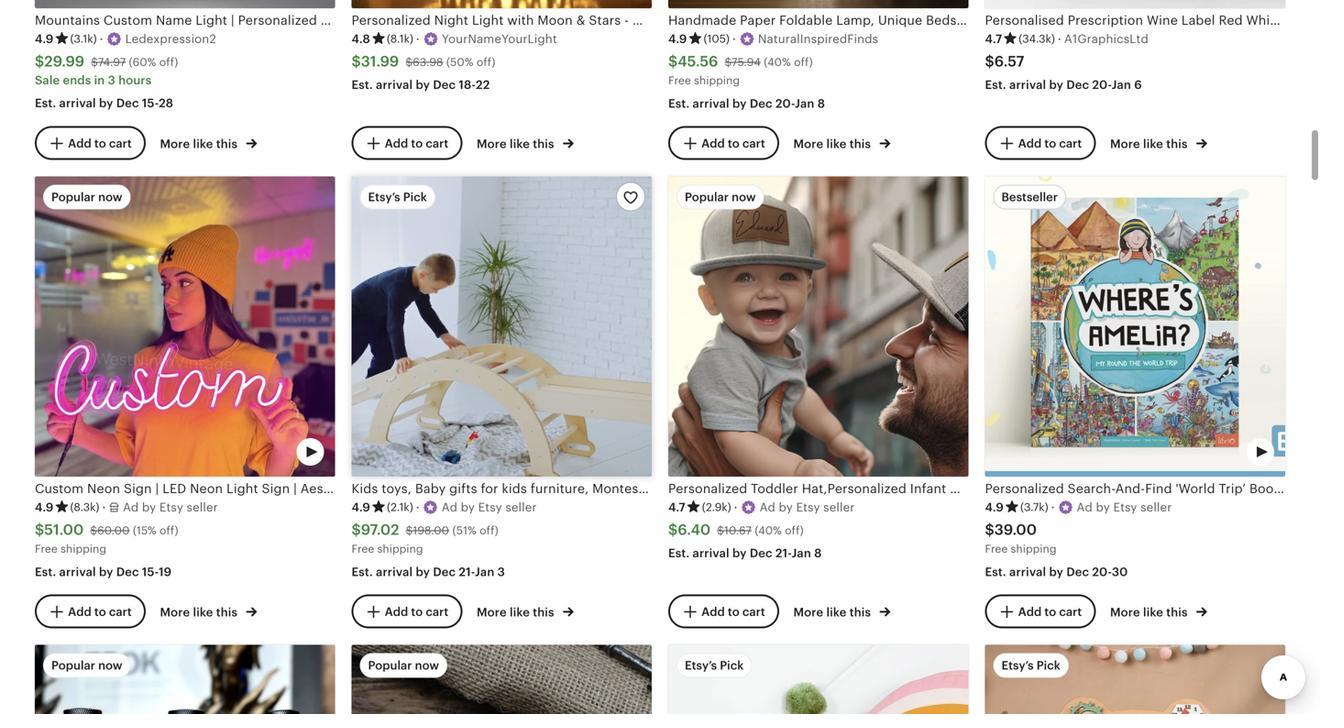Task type: locate. For each thing, give the bounding box(es) containing it.
more for 31.99
[[477, 137, 507, 151]]

by down in
[[99, 96, 113, 110]]

add down ends
[[68, 137, 91, 150]]

4.7 for dec 20-jan 6
[[985, 32, 1002, 46]]

0 horizontal spatial popular now link
[[35, 645, 335, 714]]

jan inside $ 6.57 est. arrival by dec 20-jan 6
[[1112, 78, 1131, 91]]

to down est. arrival by dec 18-22
[[411, 137, 423, 150]]

1 horizontal spatial 4.7
[[985, 32, 1002, 46]]

to for 31.99
[[411, 137, 423, 150]]

more like this for 45.56
[[794, 137, 874, 151]]

0 horizontal spatial etsy's pick
[[368, 190, 427, 204]]

15- down "hours"
[[142, 96, 159, 110]]

etsy's pick for personalized khaki bear busy board for toddlers, kids, montessori baby toys, custom name puzzle, 1st birthday gift, baby toy gift, bb04 image
[[1002, 659, 1061, 673]]

add to cart for 6.40
[[702, 605, 765, 619]]

free down 51.00
[[35, 543, 58, 555]]

by down "10.67"
[[733, 546, 747, 560]]

(105)
[[704, 32, 730, 45]]

jan for dec 21-jan 3
[[475, 565, 495, 579]]

add to cart button down $ 29.99 $ 74.97 (60% off) sale ends in 3 hours est. arrival by dec 15-28
[[35, 126, 146, 160]]

0 horizontal spatial 3
[[108, 73, 115, 87]]

$ 45.56 $ 75.94 (40% off) free shipping
[[668, 53, 813, 86]]

add to cart button down est. arrival by dec 21-jan 8
[[668, 594, 779, 629]]

off) for 97.02
[[480, 524, 499, 537]]

1 horizontal spatial etsy's
[[685, 659, 717, 673]]

to
[[94, 137, 106, 150], [411, 137, 423, 150], [728, 137, 740, 150], [1045, 137, 1056, 150], [94, 605, 106, 619], [411, 605, 423, 619], [728, 605, 740, 619], [1045, 605, 1056, 619]]

add to cart down est. arrival by dec 21-jan 3
[[385, 605, 449, 619]]

arrival down 45.56
[[693, 97, 730, 111]]

dec down "10.67"
[[750, 546, 773, 560]]

more up christmas gift personalized knife, engraved folding knives, wedding favors, anniversary gifts, father's day gift, boyfriend gift knife image at the bottom of the page
[[477, 606, 507, 619]]

this for 31.99
[[533, 137, 554, 151]]

cart for 45.56
[[743, 137, 765, 150]]

dec left 30 at the bottom of page
[[1067, 565, 1089, 579]]

1 vertical spatial 20-
[[776, 97, 795, 111]]

63.98
[[413, 56, 443, 68]]

dec down "hours"
[[116, 96, 139, 110]]

to for 45.56
[[728, 137, 740, 150]]

personalized busy board for kids, activity board, sensory toys, christmas gift for kids, baby name puzzle,  nursery decor, baby gifts, bb10 image
[[668, 645, 969, 714]]

by
[[416, 78, 430, 91], [1049, 78, 1064, 91], [99, 96, 113, 110], [733, 97, 747, 111], [733, 546, 747, 560], [99, 565, 113, 579], [416, 565, 430, 579], [1049, 565, 1064, 579]]

shipping inside $ 45.56 $ 75.94 (40% off) free shipping
[[694, 74, 740, 86]]

jan for dec 21-jan 8
[[792, 546, 811, 560]]

(40% right "10.67"
[[755, 524, 782, 537]]

jan
[[1112, 78, 1131, 91], [795, 97, 815, 111], [792, 546, 811, 560], [475, 565, 495, 579]]

shipping for 45.56
[[694, 74, 740, 86]]

31.99
[[361, 53, 399, 70]]

arrival down ends
[[59, 96, 96, 110]]

christmas gift personalized knife, engraved folding knives, wedding favors, anniversary gifts, father's day gift, boyfriend gift knife image
[[352, 645, 652, 714]]

by down the $ 97.02 $ 198.00 (51% off) free shipping
[[416, 565, 430, 579]]

4.9 up 29.99
[[35, 32, 54, 46]]

· right '(2.1k)'
[[416, 501, 420, 514]]

4.9
[[35, 32, 54, 46], [668, 32, 687, 46], [35, 501, 54, 514], [352, 501, 370, 514], [985, 501, 1004, 514]]

popular
[[51, 190, 95, 204], [685, 190, 729, 204], [51, 659, 95, 673], [368, 659, 412, 673]]

popular for christmas gift personalized knife, engraved folding knives, wedding favors, anniversary gifts, father's day gift, boyfriend gift knife image at the bottom of the page
[[368, 659, 412, 673]]

2 horizontal spatial etsy's pick
[[1002, 659, 1061, 673]]

19
[[159, 565, 172, 579]]

add to cart button
[[35, 126, 146, 160], [352, 126, 462, 160], [668, 126, 779, 160], [985, 126, 1096, 160], [35, 594, 146, 629], [352, 594, 462, 629], [668, 594, 779, 629], [985, 594, 1096, 629]]

dec for est. arrival by dec 15-19
[[116, 565, 139, 579]]

free for 97.02
[[352, 543, 374, 555]]

4.7 up 6.57
[[985, 32, 1002, 46]]

est. arrival by dec 21-jan 8
[[668, 546, 822, 560]]

add to cart button down est. arrival by dec 21-jan 3
[[352, 594, 462, 629]]

shipping inside the $ 97.02 $ 198.00 (51% off) free shipping
[[377, 543, 423, 555]]

15-
[[142, 96, 159, 110], [142, 565, 159, 579]]

pick
[[403, 190, 427, 204], [720, 659, 744, 673], [1037, 659, 1061, 673]]

to down est. arrival by dec 21-jan 3
[[411, 605, 423, 619]]

· for 97.02
[[416, 501, 420, 514]]

off) up 22
[[477, 56, 496, 68]]

free down 97.02
[[352, 543, 374, 555]]

this for 6.40
[[850, 606, 871, 619]]

4.9 up 39.00
[[985, 501, 1004, 514]]

0 vertical spatial 8
[[818, 97, 825, 111]]

(60%
[[129, 56, 156, 68]]

custom neon sign | led neon light sign | aesthetic home & room decor | neon sign bar | handemade neon sign image
[[35, 177, 335, 477]]

etsy's pick link
[[668, 645, 969, 714], [985, 645, 1285, 714]]

dec
[[433, 78, 456, 91], [1067, 78, 1089, 91], [116, 96, 139, 110], [750, 97, 773, 111], [750, 546, 773, 560], [116, 565, 139, 579], [433, 565, 456, 579], [1067, 565, 1089, 579]]

more like this link for 29.99
[[160, 133, 257, 152]]

to down est. arrival by dec 20-jan 8
[[728, 137, 740, 150]]

dec down $ 45.56 $ 75.94 (40% off) free shipping
[[750, 97, 773, 111]]

(15%
[[133, 524, 156, 537]]

21-
[[776, 546, 792, 560], [459, 565, 475, 579]]

shipping for 97.02
[[377, 543, 423, 555]]

(40% right the "75.94"
[[764, 56, 791, 68]]

arrival for est. arrival by dec 20-30
[[1010, 565, 1046, 579]]

1 horizontal spatial popular now link
[[352, 645, 652, 714]]

1 horizontal spatial pick
[[720, 659, 744, 673]]

bestseller
[[1002, 190, 1058, 204]]

this
[[216, 137, 238, 151], [533, 137, 554, 151], [850, 137, 871, 151], [1167, 137, 1188, 151], [216, 606, 238, 619], [533, 606, 554, 619], [850, 606, 871, 619], [1167, 606, 1188, 619]]

198.00
[[413, 524, 449, 537]]

2 etsy's pick link from the left
[[985, 645, 1285, 714]]

4.8
[[352, 32, 370, 46]]

off) right '(51%'
[[480, 524, 499, 537]]

off) right (60%
[[159, 56, 178, 68]]

free down 45.56
[[668, 74, 691, 86]]

add to cart down $ 29.99 $ 74.97 (60% off) sale ends in 3 hours est. arrival by dec 15-28
[[68, 137, 132, 150]]

2 horizontal spatial pick
[[1037, 659, 1061, 673]]

1 horizontal spatial etsy's pick link
[[985, 645, 1285, 714]]

20- for 45.56
[[776, 97, 795, 111]]

· for 51.00
[[102, 501, 106, 514]]

add to cart
[[68, 137, 132, 150], [385, 137, 449, 150], [702, 137, 765, 150], [1018, 137, 1082, 150], [68, 605, 132, 619], [385, 605, 449, 619], [702, 605, 765, 619], [1018, 605, 1082, 619]]

more down est. arrival by dec 20-jan 8
[[794, 137, 824, 151]]

21- down '(51%'
[[459, 565, 475, 579]]

free
[[668, 74, 691, 86], [35, 543, 58, 555], [352, 543, 374, 555], [985, 543, 1008, 555]]

0 vertical spatial (40%
[[764, 56, 791, 68]]

dec left 19
[[116, 565, 139, 579]]

arrival down 6.40
[[693, 546, 730, 560]]

(40% inside $ 45.56 $ 75.94 (40% off) free shipping
[[764, 56, 791, 68]]

by down $ 51.00 $ 60.00 (15% off) free shipping
[[99, 565, 113, 579]]

est. arrival by dec 20-jan 8
[[668, 97, 825, 111]]

by for est. arrival by dec 21-jan 3
[[416, 565, 430, 579]]

est. down sale
[[35, 96, 56, 110]]

arrival inside $ 29.99 $ 74.97 (60% off) sale ends in 3 hours est. arrival by dec 15-28
[[59, 96, 96, 110]]

etsy's pick
[[368, 190, 427, 204], [685, 659, 744, 673], [1002, 659, 1061, 673]]

shipping
[[694, 74, 740, 86], [61, 543, 106, 555], [377, 543, 423, 555], [1011, 543, 1057, 555]]

off) inside $ 45.56 $ 75.94 (40% off) free shipping
[[794, 56, 813, 68]]

like
[[193, 137, 213, 151], [510, 137, 530, 151], [827, 137, 847, 151], [1143, 137, 1164, 151], [193, 606, 213, 619], [510, 606, 530, 619], [827, 606, 847, 619], [1143, 606, 1164, 619]]

add to cart down est. arrival by dec 21-jan 8
[[702, 605, 765, 619]]

est. down 45.56
[[668, 97, 690, 111]]

0 horizontal spatial etsy's pick link
[[668, 645, 969, 714]]

est. for est. arrival by dec 20-30
[[985, 565, 1007, 579]]

est. down 6.57
[[985, 78, 1007, 91]]

off) inside $ 51.00 $ 60.00 (15% off) free shipping
[[160, 524, 178, 537]]

$ 6.40 $ 10.67 (40% off)
[[668, 522, 804, 538]]

add
[[68, 137, 91, 150], [385, 137, 408, 150], [702, 137, 725, 150], [1018, 137, 1042, 150], [68, 605, 91, 619], [385, 605, 408, 619], [702, 605, 725, 619], [1018, 605, 1042, 619]]

shipping down 39.00
[[1011, 543, 1057, 555]]

0 horizontal spatial pick
[[403, 190, 427, 204]]

by down (34.3k)
[[1049, 78, 1064, 91]]

0 horizontal spatial 4.7
[[668, 501, 686, 514]]

more down 28
[[160, 137, 190, 151]]

15- inside $ 29.99 $ 74.97 (60% off) sale ends in 3 hours est. arrival by dec 15-28
[[142, 96, 159, 110]]

shipping inside $ 51.00 $ 60.00 (15% off) free shipping
[[61, 543, 106, 555]]

by for est. arrival by dec 18-22
[[416, 78, 430, 91]]

add to cart button down est. arrival by dec 20-jan 8
[[668, 126, 779, 160]]

· right '(3.1k)'
[[100, 32, 103, 46]]

shipping for 51.00
[[61, 543, 106, 555]]

arrival for est. arrival by dec 15-19
[[59, 565, 96, 579]]

shipping down 97.02
[[377, 543, 423, 555]]

1 vertical spatial 4.7
[[668, 501, 686, 514]]

1 etsy's pick link from the left
[[668, 645, 969, 714]]

51.00
[[44, 522, 84, 538]]

· for 45.56
[[733, 32, 736, 46]]

more up personalized busy board for kids, activity board, sensory toys, christmas gift for kids, baby name puzzle,  nursery decor, baby gifts, bb10 image
[[794, 606, 824, 619]]

est. down $ 39.00 free shipping
[[985, 565, 1007, 579]]

dec down the $ 97.02 $ 198.00 (51% off) free shipping
[[433, 565, 456, 579]]

off) inside $ 6.40 $ 10.67 (40% off)
[[785, 524, 804, 537]]

$ 39.00 free shipping
[[985, 522, 1057, 555]]

kids toys, baby gifts for kids furniture, montessori triangle climber set, klettergerüst indoor, climbing triangle, baby and toddler toys image
[[352, 177, 652, 477]]

· right (2.9k)
[[734, 501, 738, 514]]

1 vertical spatial 8
[[814, 546, 822, 560]]

1 horizontal spatial 3
[[498, 565, 505, 579]]

4.9 up 45.56
[[668, 32, 687, 46]]

like for 31.99
[[510, 137, 530, 151]]

20-
[[1092, 78, 1112, 91], [776, 97, 795, 111], [1092, 565, 1112, 579]]

more
[[160, 137, 190, 151], [477, 137, 507, 151], [794, 137, 824, 151], [1110, 137, 1140, 151], [160, 606, 190, 619], [477, 606, 507, 619], [794, 606, 824, 619], [1110, 606, 1140, 619]]

4.9 up 51.00
[[35, 501, 54, 514]]

off) for 31.99
[[477, 56, 496, 68]]

jan down $ 6.40 $ 10.67 (40% off) on the bottom right of page
[[792, 546, 811, 560]]

dec for est. arrival by dec 18-22
[[433, 78, 456, 91]]

0 vertical spatial 4.7
[[985, 32, 1002, 46]]

cart down est. arrival by dec 21-jan 8
[[743, 605, 765, 619]]

jan down $ 45.56 $ 75.94 (40% off) free shipping
[[795, 97, 815, 111]]

1 vertical spatial 21-
[[459, 565, 475, 579]]

cart down est. arrival by dec 20-jan 8
[[743, 137, 765, 150]]

0 vertical spatial 3
[[108, 73, 115, 87]]

this for 29.99
[[216, 137, 238, 151]]

free down 39.00
[[985, 543, 1008, 555]]

free inside $ 51.00 $ 60.00 (15% off) free shipping
[[35, 543, 58, 555]]

0 horizontal spatial etsy's
[[368, 190, 400, 204]]

1 vertical spatial 15-
[[142, 565, 159, 579]]

cart for 51.00
[[109, 605, 132, 619]]

add to cart button for 45.56
[[668, 126, 779, 160]]

0 vertical spatial 20-
[[1092, 78, 1112, 91]]

arrival down 31.99
[[376, 78, 413, 91]]

(40% for 6.40
[[755, 524, 782, 537]]

free inside $ 45.56 $ 75.94 (40% off) free shipping
[[668, 74, 691, 86]]

product video element for 29.99
[[35, 0, 335, 8]]

$ 31.99 $ 63.98 (50% off)
[[352, 53, 496, 70]]

add down est. arrival by dec 20-jan 8
[[702, 137, 725, 150]]

product video element
[[35, 0, 335, 8], [668, 0, 969, 8], [35, 177, 335, 477], [352, 177, 652, 477], [985, 177, 1285, 477], [668, 645, 969, 714], [985, 645, 1285, 714]]

add down est. arrival by dec 15-19
[[68, 605, 91, 619]]

product video element for 97.02
[[352, 177, 652, 477]]

add to cart for 51.00
[[68, 605, 132, 619]]

personalized toddler hat,personalized infant hat,leather patch hat,kids baseball hat,signature hat,gift for baby,baby snapback hat,youth hat image
[[668, 177, 969, 477]]

popular now for the personalized flask for men, leather flask, flask personalized, flask leather, flasks image
[[51, 659, 122, 673]]

etsy's
[[368, 190, 400, 204], [685, 659, 717, 673], [1002, 659, 1034, 673]]

add to cart down est. arrival by dec 20-jan 8
[[702, 137, 765, 150]]

20- inside $ 6.57 est. arrival by dec 20-jan 6
[[1092, 78, 1112, 91]]

est. arrival by dec 21-jan 3
[[352, 565, 505, 579]]

to down est. arrival by dec 15-19
[[94, 605, 106, 619]]

3 down the $ 97.02 $ 198.00 (51% off) free shipping
[[498, 565, 505, 579]]

more like this
[[160, 137, 241, 151], [477, 137, 557, 151], [794, 137, 874, 151], [1110, 137, 1191, 151], [160, 606, 241, 619], [477, 606, 557, 619], [794, 606, 874, 619], [1110, 606, 1191, 619]]

off) inside $ 31.99 $ 63.98 (50% off)
[[477, 56, 496, 68]]

cart
[[109, 137, 132, 150], [426, 137, 449, 150], [743, 137, 765, 150], [1059, 137, 1082, 150], [109, 605, 132, 619], [426, 605, 449, 619], [743, 605, 765, 619], [1059, 605, 1082, 619]]

1 vertical spatial 3
[[498, 565, 505, 579]]

personalized search-and-find 'world trip' book, gifts for kids 2-7, add your secret message, unique gift, birthday present image
[[985, 177, 1285, 477]]

arrival down 6.57
[[1010, 78, 1046, 91]]

(40%
[[764, 56, 791, 68], [755, 524, 782, 537]]

arrival
[[376, 78, 413, 91], [1010, 78, 1046, 91], [59, 96, 96, 110], [693, 97, 730, 111], [693, 546, 730, 560], [59, 565, 96, 579], [376, 565, 413, 579], [1010, 565, 1046, 579]]

arrival down $ 39.00 free shipping
[[1010, 565, 1046, 579]]

8
[[818, 97, 825, 111], [814, 546, 822, 560]]

29.99
[[44, 53, 85, 70]]

est. down 51.00
[[35, 565, 56, 579]]

21- down $ 6.40 $ 10.67 (40% off) on the bottom right of page
[[776, 546, 792, 560]]

1 vertical spatial (40%
[[755, 524, 782, 537]]

more down 6
[[1110, 137, 1140, 151]]

popular for the personalized flask for men, leather flask, flask personalized, flask leather, flasks image
[[51, 659, 95, 673]]

add for 97.02
[[385, 605, 408, 619]]

$ inside $ 39.00 free shipping
[[985, 522, 995, 538]]

jan for dec 20-jan 8
[[795, 97, 815, 111]]

cart down est. arrival by dec 18-22
[[426, 137, 449, 150]]

by for est. arrival by dec 20-jan 8
[[733, 97, 747, 111]]

$ 97.02 $ 198.00 (51% off) free shipping
[[352, 522, 499, 555]]

hours
[[118, 73, 152, 87]]

$
[[35, 53, 44, 70], [352, 53, 361, 70], [668, 53, 678, 70], [985, 53, 995, 70], [91, 56, 98, 68], [406, 56, 413, 68], [725, 56, 732, 68], [35, 522, 44, 538], [352, 522, 361, 538], [668, 522, 678, 538], [985, 522, 995, 538], [90, 524, 97, 537], [406, 524, 413, 537], [717, 524, 724, 537]]

0 vertical spatial 21-
[[776, 546, 792, 560]]

$ 29.99 $ 74.97 (60% off) sale ends in 3 hours est. arrival by dec 15-28
[[35, 53, 178, 110]]

· right (8.3k)
[[102, 501, 106, 514]]

like for 97.02
[[510, 606, 530, 619]]

0 vertical spatial 15-
[[142, 96, 159, 110]]

by for est. arrival by dec 15-19
[[99, 565, 113, 579]]

3
[[108, 73, 115, 87], [498, 565, 505, 579]]

jan down '(51%'
[[475, 565, 495, 579]]

est.
[[352, 78, 373, 91], [985, 78, 1007, 91], [35, 96, 56, 110], [668, 97, 690, 111], [668, 546, 690, 560], [35, 565, 56, 579], [352, 565, 373, 579], [985, 565, 1007, 579]]

· right (8.1k)
[[416, 32, 420, 46]]

arrival down 97.02
[[376, 565, 413, 579]]

dec left the 18-
[[433, 78, 456, 91]]

off) inside the $ 97.02 $ 198.00 (51% off) free shipping
[[480, 524, 499, 537]]

39.00
[[995, 522, 1037, 538]]

in
[[94, 73, 105, 87]]

by down $ 39.00 free shipping
[[1049, 565, 1064, 579]]

4.9 up 97.02
[[352, 501, 370, 514]]

4.9 for 97.02
[[352, 501, 370, 514]]

off) inside $ 29.99 $ 74.97 (60% off) sale ends in 3 hours est. arrival by dec 15-28
[[159, 56, 178, 68]]

· for 29.99
[[100, 32, 103, 46]]

now
[[98, 190, 122, 204], [732, 190, 756, 204], [98, 659, 122, 673], [415, 659, 439, 673]]

more like this link
[[160, 133, 257, 152], [477, 133, 574, 152], [794, 133, 891, 152], [1110, 133, 1207, 152], [160, 602, 257, 621], [477, 602, 574, 621], [794, 602, 891, 621], [1110, 602, 1207, 621]]

dec left 6
[[1067, 78, 1089, 91]]

· right (3.7k)
[[1051, 501, 1055, 514]]

8 for dec 20-jan 8
[[818, 97, 825, 111]]

28
[[159, 96, 173, 110]]

(40% inside $ 6.40 $ 10.67 (40% off)
[[755, 524, 782, 537]]

add to cart down est. arrival by dec 15-19
[[68, 605, 132, 619]]

est. inside $ 6.57 est. arrival by dec 20-jan 6
[[985, 78, 1007, 91]]

1 15- from the top
[[142, 96, 159, 110]]

off) up est. arrival by dec 21-jan 8
[[785, 524, 804, 537]]

est. down 6.40
[[668, 546, 690, 560]]

2 vertical spatial 20-
[[1092, 565, 1112, 579]]

4.9 for 51.00
[[35, 501, 54, 514]]

off)
[[159, 56, 178, 68], [477, 56, 496, 68], [794, 56, 813, 68], [160, 524, 178, 537], [480, 524, 499, 537], [785, 524, 804, 537]]

arrival for est. arrival by dec 20-jan 8
[[693, 97, 730, 111]]

(3.1k)
[[70, 32, 97, 45]]

add for 29.99
[[68, 137, 91, 150]]

4.9 for 45.56
[[668, 32, 687, 46]]

2 horizontal spatial etsy's
[[1002, 659, 1034, 673]]

0 horizontal spatial 21-
[[459, 565, 475, 579]]

off) for 51.00
[[160, 524, 178, 537]]

add to cart button down est. arrival by dec 18-22
[[352, 126, 462, 160]]

est. down 31.99
[[352, 78, 373, 91]]

60.00
[[97, 524, 130, 537]]

popular for personalized toddler hat,personalized infant hat,leather patch hat,kids baseball hat,signature hat,gift for baby,baby snapback hat,youth hat image on the right of page
[[685, 190, 729, 204]]

product video element for 39.00
[[985, 177, 1285, 477]]

now for christmas gift personalized knife, engraved folding knives, wedding favors, anniversary gifts, father's day gift, boyfriend gift knife image at the bottom of the page
[[415, 659, 439, 673]]

1 horizontal spatial etsy's pick
[[685, 659, 744, 673]]

est. inside $ 29.99 $ 74.97 (60% off) sale ends in 3 hours est. arrival by dec 15-28
[[35, 96, 56, 110]]

4.7
[[985, 32, 1002, 46], [668, 501, 686, 514]]

more like this link for 6.40
[[794, 602, 891, 621]]

(2.1k)
[[387, 501, 413, 513]]

to down $ 29.99 $ 74.97 (60% off) sale ends in 3 hours est. arrival by dec 15-28
[[94, 137, 106, 150]]

15- down (15%
[[142, 565, 159, 579]]

(34.3k)
[[1019, 32, 1055, 45]]

dec for est. arrival by dec 21-jan 3
[[433, 565, 456, 579]]

dec for est. arrival by dec 20-30
[[1067, 565, 1089, 579]]

·
[[100, 32, 103, 46], [416, 32, 420, 46], [733, 32, 736, 46], [1058, 32, 1062, 46], [102, 501, 106, 514], [416, 501, 420, 514], [734, 501, 738, 514], [1051, 501, 1055, 514]]

popular now link
[[35, 645, 335, 714], [352, 645, 652, 714]]

shipping down 45.56
[[694, 74, 740, 86]]

cart down est. arrival by dec 21-jan 3
[[426, 605, 449, 619]]

this for 51.00
[[216, 606, 238, 619]]

popular now
[[51, 190, 122, 204], [685, 190, 756, 204], [51, 659, 122, 673], [368, 659, 439, 673]]

arrival for est. arrival by dec 21-jan 3
[[376, 565, 413, 579]]

to down est. arrival by dec 21-jan 8
[[728, 605, 740, 619]]

1 horizontal spatial 21-
[[776, 546, 792, 560]]

more for 29.99
[[160, 137, 190, 151]]

add for 51.00
[[68, 605, 91, 619]]

jan left 6
[[1112, 78, 1131, 91]]

free inside the $ 97.02 $ 198.00 (51% off) free shipping
[[352, 543, 374, 555]]

est. for est. arrival by dec 21-jan 8
[[668, 546, 690, 560]]

30
[[1112, 565, 1128, 579]]

add to cart button up 'bestseller'
[[985, 126, 1096, 160]]



Task type: vqa. For each thing, say whether or not it's contained in the screenshot.
picks.
no



Task type: describe. For each thing, give the bounding box(es) containing it.
cart for 29.99
[[109, 137, 132, 150]]

dec inside $ 29.99 $ 74.97 (60% off) sale ends in 3 hours est. arrival by dec 15-28
[[116, 96, 139, 110]]

45.56
[[678, 53, 718, 70]]

1 popular now link from the left
[[35, 645, 335, 714]]

personalised prescription wine label red white rose vinyl sticker funny novelty gift birthday anniversary image
[[985, 0, 1285, 8]]

to for 6.40
[[728, 605, 740, 619]]

this for 45.56
[[850, 137, 871, 151]]

add for 45.56
[[702, 137, 725, 150]]

product video element for 51.00
[[35, 177, 335, 477]]

6.57
[[995, 53, 1025, 70]]

more for 6.40
[[794, 606, 824, 619]]

18-
[[459, 78, 476, 91]]

pick for personalized khaki bear busy board for toddlers, kids, montessori baby toys, custom name puzzle, 1st birthday gift, baby toy gift, bb04 image
[[1037, 659, 1061, 673]]

2 popular now link from the left
[[352, 645, 652, 714]]

dec inside $ 6.57 est. arrival by dec 20-jan 6
[[1067, 78, 1089, 91]]

more like this link for 51.00
[[160, 602, 257, 621]]

(8.1k)
[[387, 32, 413, 45]]

handmade paper foldable lamp, unique bedside night light,  decorative lamp, aesthetic home decor, housewarming gift, unique decor. image
[[668, 0, 969, 8]]

3 inside $ 29.99 $ 74.97 (60% off) sale ends in 3 hours est. arrival by dec 15-28
[[108, 73, 115, 87]]

more like this for 31.99
[[477, 137, 557, 151]]

arrival for est. arrival by dec 18-22
[[376, 78, 413, 91]]

to up 'bestseller'
[[1045, 137, 1056, 150]]

$ inside $ 6.57 est. arrival by dec 20-jan 6
[[985, 53, 995, 70]]

cart for 97.02
[[426, 605, 449, 619]]

like for 6.40
[[827, 606, 847, 619]]

est. for est. arrival by dec 21-jan 3
[[352, 565, 373, 579]]

21- for 3
[[459, 565, 475, 579]]

add to cart button for 31.99
[[352, 126, 462, 160]]

cart for 31.99
[[426, 137, 449, 150]]

more like this link for 45.56
[[794, 133, 891, 152]]

personalized khaki bear busy board for toddlers, kids, montessori baby toys, custom name puzzle, 1st birthday gift, baby toy gift, bb04 image
[[985, 645, 1285, 714]]

$ inside $ 6.40 $ 10.67 (40% off)
[[717, 524, 724, 537]]

more like this for 6.40
[[794, 606, 874, 619]]

dec for est. arrival by dec 21-jan 8
[[750, 546, 773, 560]]

more for 97.02
[[477, 606, 507, 619]]

add to cart button down est. arrival by dec 20-30
[[985, 594, 1096, 629]]

$ 51.00 $ 60.00 (15% off) free shipping
[[35, 522, 178, 555]]

dec for est. arrival by dec 20-jan 8
[[750, 97, 773, 111]]

add to cart for 31.99
[[385, 137, 449, 150]]

by inside $ 29.99 $ 74.97 (60% off) sale ends in 3 hours est. arrival by dec 15-28
[[99, 96, 113, 110]]

97.02
[[361, 522, 399, 538]]

product video element for 45.56
[[668, 0, 969, 8]]

8 for dec 21-jan 8
[[814, 546, 822, 560]]

like for 45.56
[[827, 137, 847, 151]]

etsy's pick for personalized busy board for kids, activity board, sensory toys, christmas gift for kids, baby name puzzle,  nursery decor, baby gifts, bb10 image
[[685, 659, 744, 673]]

by for est. arrival by dec 21-jan 8
[[733, 546, 747, 560]]

cart down $ 6.57 est. arrival by dec 20-jan 6
[[1059, 137, 1082, 150]]

shipping inside $ 39.00 free shipping
[[1011, 543, 1057, 555]]

6
[[1134, 78, 1142, 91]]

add to cart for 29.99
[[68, 137, 132, 150]]

to for 97.02
[[411, 605, 423, 619]]

by inside $ 6.57 est. arrival by dec 20-jan 6
[[1049, 78, 1064, 91]]

etsy's for personalized khaki bear busy board for toddlers, kids, montessori baby toys, custom name puzzle, 1st birthday gift, baby toy gift, bb04 image
[[1002, 659, 1034, 673]]

to for 51.00
[[94, 605, 106, 619]]

add to cart down est. arrival by dec 20-30
[[1018, 605, 1082, 619]]

add to cart button for 51.00
[[35, 594, 146, 629]]

more like this link for 97.02
[[477, 602, 574, 621]]

off) for 6.40
[[785, 524, 804, 537]]

add to cart up 'bestseller'
[[1018, 137, 1082, 150]]

est. for est. arrival by dec 20-jan 8
[[668, 97, 690, 111]]

more like this for 51.00
[[160, 606, 241, 619]]

est. arrival by dec 20-30
[[985, 565, 1128, 579]]

· right (34.3k)
[[1058, 32, 1062, 46]]

cart down est. arrival by dec 20-30
[[1059, 605, 1082, 619]]

add to cart for 97.02
[[385, 605, 449, 619]]

free inside $ 39.00 free shipping
[[985, 543, 1008, 555]]

· for 6.40
[[734, 501, 738, 514]]

more like this link for 31.99
[[477, 133, 574, 152]]

add up 'bestseller'
[[1018, 137, 1042, 150]]

to down est. arrival by dec 20-30
[[1045, 605, 1056, 619]]

22
[[476, 78, 490, 91]]

(8.3k)
[[70, 501, 99, 513]]

by for est. arrival by dec 20-30
[[1049, 565, 1064, 579]]

75.94
[[732, 56, 761, 68]]

personalized night light with moon & stars - nursery decor - custom name light night gift - kids room decor - personalized gifts for kids image
[[352, 0, 652, 8]]

est. for est. arrival by dec 15-19
[[35, 565, 56, 579]]

to for 29.99
[[94, 137, 106, 150]]

$ inside $ 31.99 $ 63.98 (50% off)
[[406, 56, 413, 68]]

more down 30 at the bottom of page
[[1110, 606, 1140, 619]]

now for personalized toddler hat,personalized infant hat,leather patch hat,kids baseball hat,signature hat,gift for baby,baby snapback hat,youth hat image on the right of page
[[732, 190, 756, 204]]

ends
[[63, 73, 91, 87]]

est. for est. arrival by dec 18-22
[[352, 78, 373, 91]]

arrival inside $ 6.57 est. arrival by dec 20-jan 6
[[1010, 78, 1046, 91]]

21- for 8
[[776, 546, 792, 560]]

off) for 29.99
[[159, 56, 178, 68]]

personalized flask for men, leather flask, flask personalized, flask leather, flasks image
[[35, 645, 335, 714]]

$ 6.57 est. arrival by dec 20-jan 6
[[985, 53, 1142, 91]]

(50%
[[446, 56, 474, 68]]

more for 45.56
[[794, 137, 824, 151]]

add for 31.99
[[385, 137, 408, 150]]

(51%
[[452, 524, 477, 537]]

(40% for 45.56
[[764, 56, 791, 68]]

this for 97.02
[[533, 606, 554, 619]]

est. arrival by dec 15-19
[[35, 565, 172, 579]]

popular now for personalized toddler hat,personalized infant hat,leather patch hat,kids baseball hat,signature hat,gift for baby,baby snapback hat,youth hat image on the right of page
[[685, 190, 756, 204]]

popular now for christmas gift personalized knife, engraved folding knives, wedding favors, anniversary gifts, father's day gift, boyfriend gift knife image at the bottom of the page
[[368, 659, 439, 673]]

4.9 for 29.99
[[35, 32, 54, 46]]

etsy's pick for kids toys, baby gifts for kids furniture, montessori triangle climber set, klettergerüst indoor, climbing triangle, baby and toddler toys image on the left of the page
[[368, 190, 427, 204]]

4.7 for dec 21-jan 8
[[668, 501, 686, 514]]

add to cart button for 6.40
[[668, 594, 779, 629]]

est. arrival by dec 18-22
[[352, 78, 490, 91]]

· for 31.99
[[416, 32, 420, 46]]

like for 51.00
[[193, 606, 213, 619]]

add to cart for 45.56
[[702, 137, 765, 150]]

pick for personalized busy board for kids, activity board, sensory toys, christmas gift for kids, baby name puzzle,  nursery decor, baby gifts, bb10 image
[[720, 659, 744, 673]]

(2.9k)
[[702, 501, 731, 513]]

mountains custom name light | personalized bedroom led cloud decor sign | light up sign | daughter/son gift sign /boy gift/ girl gift image
[[35, 0, 335, 8]]

cart for 6.40
[[743, 605, 765, 619]]

add to cart button for 97.02
[[352, 594, 462, 629]]

74.97
[[98, 56, 126, 68]]

(3.7k)
[[1020, 501, 1049, 513]]

etsy's for personalized busy board for kids, activity board, sensory toys, christmas gift for kids, baby name puzzle,  nursery decor, baby gifts, bb10 image
[[685, 659, 717, 673]]

2 15- from the top
[[142, 565, 159, 579]]

sale
[[35, 73, 60, 87]]

like for 29.99
[[193, 137, 213, 151]]

10.67
[[724, 524, 752, 537]]

more for 51.00
[[160, 606, 190, 619]]

add down est. arrival by dec 20-30
[[1018, 605, 1042, 619]]

6.40
[[678, 522, 711, 538]]

off) for 45.56
[[794, 56, 813, 68]]

more like this for 29.99
[[160, 137, 241, 151]]

now for the personalized flask for men, leather flask, flask personalized, flask leather, flasks image
[[98, 659, 122, 673]]



